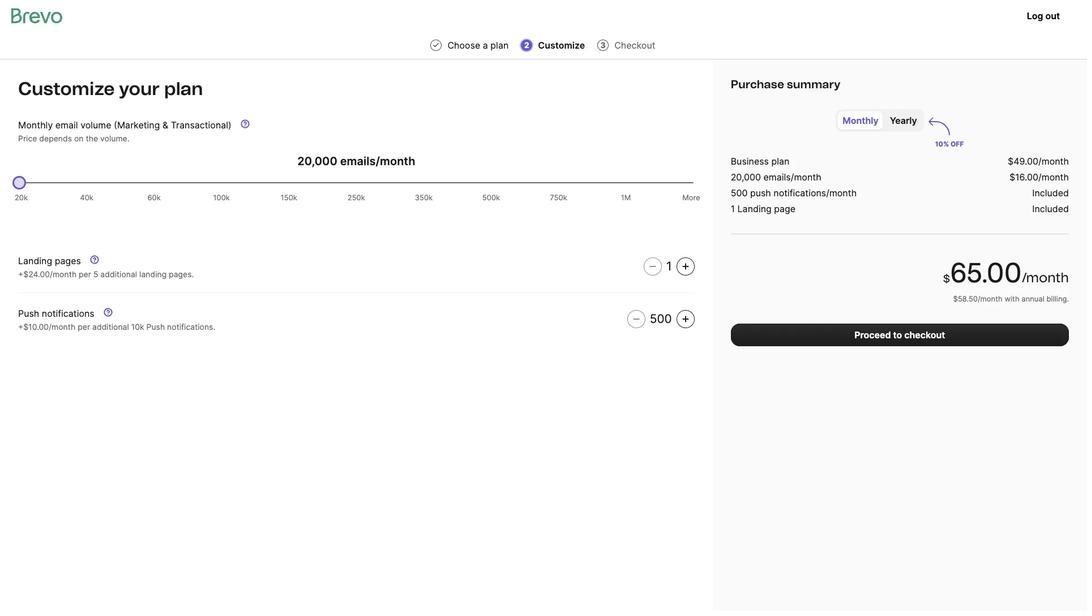 Task type: locate. For each thing, give the bounding box(es) containing it.
checkout
[[904, 329, 945, 341]]

customize for customize your plan
[[18, 78, 115, 100]]

month
[[380, 155, 415, 168], [1042, 156, 1069, 167], [1042, 172, 1069, 183], [1026, 269, 1069, 286]]

log out
[[1027, 10, 1060, 22]]

20,000 left emails
[[297, 155, 337, 168]]

with
[[1005, 294, 1019, 303]]

500k
[[482, 193, 500, 202]]

0 vertical spatial 500
[[731, 187, 748, 199]]

1 horizontal spatial plan
[[490, 40, 509, 51]]

2
[[524, 40, 529, 50]]

to
[[893, 329, 902, 341]]

0 vertical spatial landing
[[737, 203, 772, 215]]

additional right the 5
[[100, 269, 137, 279]]

0 horizontal spatial landing
[[18, 255, 52, 267]]

$16.00
[[1009, 172, 1038, 183]]

1m
[[621, 193, 631, 202]]

plan up transactional)
[[164, 78, 203, 100]]

0 horizontal spatial 500
[[650, 312, 672, 326]]

landing
[[737, 203, 772, 215], [18, 255, 52, 267]]

emails/month
[[763, 172, 821, 183]]

customize right 2
[[538, 40, 585, 51]]

month up billing.
[[1026, 269, 1069, 286]]

choose a plan
[[448, 40, 509, 51]]

1 vertical spatial 20,000
[[731, 172, 761, 183]]

customize your plan
[[18, 78, 203, 100]]

monthly inside 'monthly' button
[[843, 115, 878, 126]]

transactional)
[[171, 119, 231, 131]]

2 included from the top
[[1032, 203, 1069, 215]]

0 horizontal spatial monthly
[[18, 119, 53, 131]]

notifications.
[[167, 322, 215, 332]]

business
[[731, 156, 769, 167]]

0 horizontal spatial 1
[[666, 259, 672, 273]]

+$24.00/month per 5 additional landing pages.
[[18, 269, 194, 279]]

summary
[[787, 78, 841, 91]]

1 landing page
[[731, 203, 796, 215]]

customize
[[538, 40, 585, 51], [18, 78, 115, 100]]

20,000 for 20,000 emails/month
[[731, 172, 761, 183]]

$16.00 / month
[[1009, 172, 1069, 183]]

included
[[1032, 187, 1069, 199], [1032, 203, 1069, 215]]

business plan
[[731, 156, 789, 167]]

1 vertical spatial 1
[[666, 259, 672, 273]]

yearly button
[[885, 112, 922, 130]]

$49.00
[[1008, 156, 1038, 167]]

1 vertical spatial per
[[78, 322, 90, 332]]

push up +$10.00/month
[[18, 308, 39, 319]]

1 horizontal spatial monthly
[[843, 115, 878, 126]]

0 vertical spatial 20,000
[[297, 155, 337, 168]]

email
[[55, 119, 78, 131]]

customize up email
[[18, 78, 115, 100]]

0 vertical spatial included
[[1032, 187, 1069, 199]]

1 horizontal spatial landing
[[737, 203, 772, 215]]

+$10.00/month per additional 10k push notifications.
[[18, 322, 215, 332]]

1 horizontal spatial customize
[[538, 40, 585, 51]]

checkout
[[614, 40, 655, 51]]

monthly for monthly
[[843, 115, 878, 126]]

1 vertical spatial customize
[[18, 78, 115, 100]]

notifications/month
[[774, 187, 857, 199]]

landing up +$24.00/month
[[18, 255, 52, 267]]

monthly
[[843, 115, 878, 126], [18, 119, 53, 131]]

20,000 emails/month
[[731, 172, 821, 183]]

plan right a
[[490, 40, 509, 51]]

month right emails
[[380, 155, 415, 168]]

1 vertical spatial included
[[1032, 203, 1069, 215]]

2 horizontal spatial plan
[[771, 156, 789, 167]]

0 vertical spatial customize
[[538, 40, 585, 51]]

slider
[[12, 176, 26, 190]]

plan inside button
[[490, 40, 509, 51]]

included for 1 landing page
[[1032, 203, 1069, 215]]

1 for 1
[[666, 259, 672, 273]]

1 vertical spatial 500
[[650, 312, 672, 326]]

proceed
[[855, 329, 891, 341]]

volume.
[[100, 134, 129, 143]]

20k
[[15, 193, 28, 202]]

40k
[[80, 193, 93, 202]]

plan
[[490, 40, 509, 51], [164, 78, 203, 100], [771, 156, 789, 167]]

0 vertical spatial 1
[[731, 203, 735, 215]]

500 for 500 push notifications/month
[[731, 187, 748, 199]]

per down notifications in the bottom left of the page
[[78, 322, 90, 332]]

1
[[731, 203, 735, 215], [666, 259, 672, 273]]

push
[[18, 308, 39, 319], [146, 322, 165, 332]]

monthly left yearly
[[843, 115, 878, 126]]

proceed to checkout button
[[731, 324, 1069, 346]]

1 included from the top
[[1032, 187, 1069, 199]]

month down $49.00 / month
[[1042, 172, 1069, 183]]

1 horizontal spatial 500
[[731, 187, 748, 199]]

depends
[[39, 134, 72, 143]]

push right 10k
[[146, 322, 165, 332]]

500
[[731, 187, 748, 199], [650, 312, 672, 326]]

additional
[[100, 269, 137, 279], [92, 322, 129, 332]]

0 horizontal spatial customize
[[18, 78, 115, 100]]

0 horizontal spatial push
[[18, 308, 39, 319]]

1 vertical spatial landing
[[18, 255, 52, 267]]

+$24.00/month
[[18, 269, 77, 279]]

additional left 10k
[[92, 322, 129, 332]]

1 horizontal spatial 20,000
[[731, 172, 761, 183]]

20,000
[[297, 155, 337, 168], [731, 172, 761, 183]]

/
[[376, 155, 380, 168], [1038, 156, 1042, 167], [1038, 172, 1042, 183], [1022, 269, 1026, 286]]

plan for customize your plan
[[164, 78, 203, 100]]

1 vertical spatial push
[[146, 322, 165, 332]]

1 vertical spatial plan
[[164, 78, 203, 100]]

per
[[79, 269, 91, 279], [78, 322, 90, 332]]

150k
[[281, 193, 297, 202]]

monthly up price
[[18, 119, 53, 131]]

purchase summary
[[731, 78, 841, 91]]

plan up '20,000 emails/month' on the top right of the page
[[771, 156, 789, 167]]

1 horizontal spatial 1
[[731, 203, 735, 215]]

0 horizontal spatial 20,000
[[297, 155, 337, 168]]

500 for 500
[[650, 312, 672, 326]]

landing down push
[[737, 203, 772, 215]]

pages.
[[169, 269, 194, 279]]

20,000 down "business" on the right top
[[731, 172, 761, 183]]

0 horizontal spatial plan
[[164, 78, 203, 100]]

$58.50/month
[[953, 294, 1003, 303]]

&
[[162, 119, 168, 131]]

0 vertical spatial per
[[79, 269, 91, 279]]

0 vertical spatial plan
[[490, 40, 509, 51]]

per left the 5
[[79, 269, 91, 279]]

0 vertical spatial push
[[18, 308, 39, 319]]



Task type: vqa. For each thing, say whether or not it's contained in the screenshot.
bottom 1
yes



Task type: describe. For each thing, give the bounding box(es) containing it.
more
[[682, 193, 700, 202]]

$
[[943, 273, 950, 285]]

1 vertical spatial additional
[[92, 322, 129, 332]]

choose
[[448, 40, 480, 51]]

20,000 for 20,000 emails / month
[[297, 155, 337, 168]]

65.00
[[950, 256, 1022, 289]]

out
[[1045, 10, 1060, 22]]

customize for customize
[[538, 40, 585, 51]]

a
[[483, 40, 488, 51]]

the
[[86, 134, 98, 143]]

price
[[18, 134, 37, 143]]

month up $16.00 / month
[[1042, 156, 1069, 167]]

push notifications
[[18, 308, 94, 319]]

your
[[119, 78, 160, 100]]

per for 500
[[78, 322, 90, 332]]

included for 500 push notifications/month
[[1032, 187, 1069, 199]]

yearly
[[890, 115, 917, 126]]

1 for 1 landing page
[[731, 203, 735, 215]]

on
[[74, 134, 84, 143]]

notifications
[[42, 308, 94, 319]]

20,000 emails / month
[[297, 155, 415, 168]]

10%
[[935, 140, 949, 148]]

landing pages
[[18, 255, 81, 267]]

log
[[1027, 10, 1043, 22]]

push
[[750, 187, 771, 199]]

annual
[[1021, 294, 1044, 303]]

2 vertical spatial plan
[[771, 156, 789, 167]]

emails
[[340, 155, 376, 168]]

250k
[[348, 193, 365, 202]]

350k
[[415, 193, 433, 202]]

3
[[600, 40, 606, 50]]

proceed to checkout
[[855, 329, 945, 341]]

purchase
[[731, 78, 784, 91]]

choose a plan button
[[429, 38, 511, 52]]

1 horizontal spatial push
[[146, 322, 165, 332]]

$58.50/month with annual billing.
[[953, 294, 1069, 303]]

+$10.00/month
[[18, 322, 75, 332]]

10% off
[[935, 140, 964, 148]]

0 vertical spatial additional
[[100, 269, 137, 279]]

750k
[[550, 193, 567, 202]]

pages
[[55, 255, 81, 267]]

month inside $ 65.00 / month
[[1026, 269, 1069, 286]]

log out button
[[1018, 5, 1069, 27]]

60k
[[147, 193, 161, 202]]

500 push notifications/month
[[731, 187, 857, 199]]

/ inside $ 65.00 / month
[[1022, 269, 1026, 286]]

10k
[[131, 322, 144, 332]]

100k
[[213, 193, 230, 202]]

price depends on the volume.
[[18, 134, 129, 143]]

volume
[[80, 119, 111, 131]]

plan for choose a plan
[[490, 40, 509, 51]]

monthly email volume (marketing & transactional)
[[18, 119, 231, 131]]

(marketing
[[114, 119, 160, 131]]

5
[[93, 269, 98, 279]]

landing
[[139, 269, 167, 279]]

monthly for monthly email volume (marketing & transactional)
[[18, 119, 53, 131]]

$49.00 / month
[[1008, 156, 1069, 167]]

per for 1
[[79, 269, 91, 279]]

monthly button
[[838, 112, 883, 130]]

$ 65.00 / month
[[943, 256, 1069, 289]]

off
[[951, 140, 964, 148]]

billing.
[[1047, 294, 1069, 303]]

page
[[774, 203, 796, 215]]



